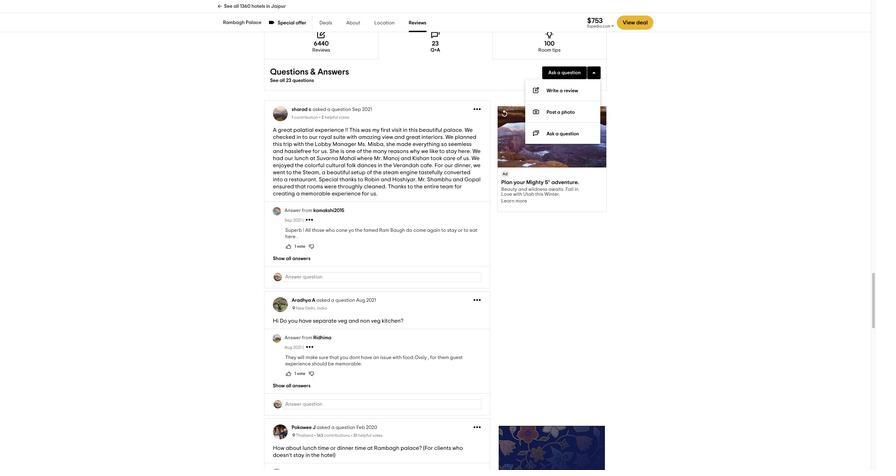 Task type: describe. For each thing, give the bounding box(es) containing it.
rambagh inside "how about lunch time or dinner time at rambagh palace?  (for clients who doesn't stay in the hotel)"
[[374, 446, 399, 452]]

verandah
[[393, 163, 419, 169]]

jaipur
[[271, 4, 286, 9]]

we right here.
[[473, 149, 481, 154]]

all down they
[[286, 384, 291, 389]]

asked for have
[[316, 299, 330, 304]]

sharad c link
[[292, 107, 311, 112]]

one
[[346, 149, 356, 154]]

the up hasslefree
[[305, 142, 314, 147]]

pokawee j link
[[292, 426, 316, 431]]

to right again
[[441, 228, 446, 233]]

thanks
[[340, 177, 357, 183]]

| for hi do you have separate veg and non veg kitchen?
[[303, 346, 304, 350]]

again
[[427, 228, 440, 233]]

1 horizontal spatial with
[[347, 135, 357, 140]]

room
[[538, 48, 551, 53]]

into
[[273, 177, 283, 183]]

1 for you
[[295, 372, 296, 376]]

1 vertical spatial we
[[473, 163, 481, 169]]

1360
[[240, 4, 251, 9]]

1 vertical spatial great
[[406, 135, 420, 140]]

and down visit
[[394, 135, 405, 140]]

and down 'converted'
[[453, 177, 463, 183]]

question for aradhya a asked a question aug 2021
[[335, 299, 355, 304]]

a inside a great palatial experience !!   this was my first visit in this beautiful palace. we checked in to our royal suite with amazing view and great interiors.   we planned this trip with the lobby manager ms. misba, she made everything so seemless and hasslefree for us. she is one of the many reasons why we like to stay here. we had our lunch at suvarna mahal where mr. manoj and kishan took care of us.   we enjoyed the colorful cultural folk dances in the verandah cafe. for our dinner, we went to the steam, a beautiful setup of the steam engine tastefully converted into a restaurant. special thanks to robin and hoshiyar. mr. shambhu and gopal ensured that rooms were throughly cleaned. thanks to the entire team for creating a memorable experience for us.
[[273, 128, 277, 133]]

who inside "how about lunch time or dinner time at rambagh palace?  (for clients who doesn't stay in the hotel)"
[[452, 446, 463, 452]]

,
[[428, 356, 429, 361]]

clients
[[434, 446, 451, 452]]

1 horizontal spatial us.
[[370, 191, 378, 197]]

where
[[357, 156, 373, 162]]

0 vertical spatial aug
[[356, 299, 365, 304]]

view deal
[[623, 20, 648, 25]]

went
[[273, 170, 285, 176]]

1 vertical spatial advertisement region
[[499, 427, 605, 471]]

should
[[312, 362, 327, 367]]

come
[[413, 228, 426, 233]]

kamakshi2015 link
[[313, 209, 344, 214]]

mahal
[[339, 156, 356, 162]]

review
[[564, 89, 578, 94]]

we down palace.
[[446, 135, 454, 140]]

first
[[381, 128, 391, 133]]

q+a
[[431, 48, 440, 53]]

they will make sure that you dont have an issue with food.ovsly , for them guest experience should be memorable.
[[285, 356, 463, 367]]

deal
[[636, 20, 648, 25]]

.
[[297, 235, 298, 240]]

0 horizontal spatial this
[[273, 142, 282, 147]]

show for hi do you have separate veg and non veg kitchen?
[[273, 384, 285, 389]]

sep 2021 |
[[285, 219, 304, 223]]

to down palatial
[[302, 135, 308, 140]]

23 inside 23 q+a
[[432, 41, 439, 47]]

2021 up will
[[293, 346, 302, 350]]

write
[[547, 89, 559, 94]]

1 for palatial
[[295, 245, 296, 249]]

0 horizontal spatial rambagh
[[223, 20, 245, 25]]

votes inside sharad c asked a question sep 2021 1 contribution 2 helpful votes
[[339, 116, 349, 120]]

you inside they will make sure that you dont have an issue with food.ovsly , for them guest experience should be memorable.
[[340, 356, 348, 361]]

0 horizontal spatial us.
[[321, 149, 328, 154]]

1 vertical spatial beautiful
[[327, 170, 350, 176]]

in right the dances
[[378, 163, 382, 169]]

ensured
[[273, 184, 294, 190]]

1 vertical spatial helpful
[[358, 434, 371, 438]]

to down so
[[439, 149, 445, 154]]

guest
[[450, 356, 463, 361]]

hasslefree
[[285, 149, 311, 154]]

palace.
[[444, 128, 464, 133]]

about
[[346, 21, 360, 25]]

0 vertical spatial we
[[421, 149, 428, 154]]

2021 up superb
[[293, 219, 302, 223]]

show all answers link for hi do you have separate veg and non veg kitchen?
[[273, 384, 481, 390]]

1 horizontal spatial this
[[409, 128, 418, 133]]

a down post a photo
[[556, 132, 559, 137]]

stay inside superb ! all those who cone yo the famed ram baugh do come again to stay or to eat here .
[[447, 228, 457, 233]]

1 vote for hi do you have separate veg and non veg kitchen?
[[295, 372, 305, 376]]

made
[[397, 142, 411, 147]]

famed
[[364, 228, 378, 233]]

had
[[273, 156, 283, 162]]

!
[[303, 228, 304, 233]]

will
[[298, 356, 304, 361]]

0 vertical spatial beautiful
[[419, 128, 442, 133]]

a down colorful
[[322, 170, 325, 176]]

write a review
[[547, 89, 578, 94]]

23 inside 'questions & answers see all 23 questions'
[[286, 78, 291, 83]]

deals
[[319, 21, 332, 25]]

the up steam
[[384, 163, 392, 169]]

0 horizontal spatial mr.
[[374, 156, 382, 162]]

post a photo link
[[525, 101, 600, 123]]

non
[[360, 319, 370, 324]]

here
[[285, 235, 296, 240]]

superb
[[285, 228, 302, 233]]

make
[[306, 356, 318, 361]]

show all answers for a great palatial experience !!   this was my first visit in this beautiful palace. we checked in to our royal suite with amazing view and great interiors.   we planned this trip with the lobby manager ms. misba, she made everything so seemless and hasslefree for us. she is one of the many reasons why we like to stay here. we had our lunch at suvarna mahal where mr. manoj and kishan took care of us.   we enjoyed the colorful cultural folk dances in the verandah cafe. for our dinner, we went to the steam, a beautiful setup of the steam engine tastefully converted into a restaurant. special thanks to robin and hoshiyar. mr. shambhu and gopal ensured that rooms were throughly cleaned. thanks to the entire team for creating a memorable experience for us.
[[273, 257, 311, 262]]

royal
[[319, 135, 332, 140]]

memorable
[[301, 191, 330, 197]]

a up contributions
[[331, 426, 335, 431]]

so
[[441, 142, 447, 147]]

1 horizontal spatial a
[[312, 299, 315, 304]]

and left non
[[349, 319, 359, 324]]

team
[[440, 184, 453, 190]]

all
[[305, 228, 311, 233]]

2021 inside sharad c asked a question sep 2021 1 contribution 2 helpful votes
[[362, 107, 372, 112]]

robin
[[365, 177, 380, 183]]

she
[[386, 142, 395, 147]]

planned
[[455, 135, 476, 140]]

shambhu
[[427, 177, 452, 183]]

show all answers link for a great palatial experience !!   this was my first visit in this beautiful palace. we checked in to our royal suite with amazing view and great interiors.   we planned this trip with the lobby manager ms. misba, she made everything so seemless and hasslefree for us. she is one of the many reasons why we like to stay here. we had our lunch at suvarna mahal where mr. manoj and kishan took care of us.   we enjoyed the colorful cultural folk dances in the verandah cafe. for our dinner, we went to the steam, a beautiful setup of the steam engine tastefully converted into a restaurant. special thanks to robin and hoshiyar. mr. shambhu and gopal ensured that rooms were throughly cleaned. thanks to the entire team for creating a memorable experience for us.
[[273, 256, 481, 262]]

dances
[[357, 163, 377, 169]]

manager
[[333, 142, 356, 147]]

0 horizontal spatial with
[[294, 142, 304, 147]]

visit
[[392, 128, 402, 133]]

in inside "how about lunch time or dinner time at rambagh palace?  (for clients who doesn't stay in the hotel)"
[[306, 453, 310, 459]]

in right visit
[[403, 128, 408, 133]]

Answer question text field
[[283, 273, 481, 283]]

to down setup
[[358, 177, 363, 183]]

1 vertical spatial ask
[[547, 132, 555, 137]]

for down lobby
[[313, 149, 320, 154]]

2 horizontal spatial of
[[457, 156, 462, 162]]

checked
[[273, 135, 295, 140]]

special inside a great palatial experience !!   this was my first visit in this beautiful palace. we checked in to our royal suite with amazing view and great interiors.   we planned this trip with the lobby manager ms. misba, she made everything so seemless and hasslefree for us. she is one of the many reasons why we like to stay here. we had our lunch at suvarna mahal where mr. manoj and kishan took care of us.   we enjoyed the colorful cultural folk dances in the verandah cafe. for our dinner, we went to the steam, a beautiful setup of the steam engine tastefully converted into a restaurant. special thanks to robin and hoshiyar. mr. shambhu and gopal ensured that rooms were throughly cleaned. thanks to the entire team for creating a memorable experience for us.
[[319, 177, 338, 183]]

hotel)
[[321, 453, 336, 459]]

pokawee j asked a question feb 2020
[[292, 426, 377, 431]]

they
[[285, 356, 296, 361]]

from for hi do you have separate veg and non veg kitchen?
[[302, 336, 312, 341]]

stay inside a great palatial experience !!   this was my first visit in this beautiful palace. we checked in to our royal suite with amazing view and great interiors.   we planned this trip with the lobby manager ms. misba, she made everything so seemless and hasslefree for us. she is one of the many reasons why we like to stay here. we had our lunch at suvarna mahal where mr. manoj and kishan took care of us.   we enjoyed the colorful cultural folk dances in the verandah cafe. for our dinner, we went to the steam, a beautiful setup of the steam engine tastefully converted into a restaurant. special thanks to robin and hoshiyar. mr. shambhu and gopal ensured that rooms were throughly cleaned. thanks to the entire team for creating a memorable experience for us.
[[446, 149, 457, 154]]

care
[[443, 156, 456, 162]]

helpful inside sharad c asked a question sep 2021 1 contribution 2 helpful votes
[[325, 116, 338, 120]]

0 vertical spatial advertisement region
[[497, 106, 607, 213]]

the up restaurant.
[[293, 170, 301, 176]]

31
[[353, 434, 357, 438]]

hi do you have separate veg and non veg kitchen?
[[273, 319, 403, 324]]

she
[[330, 149, 339, 154]]

a right creating
[[296, 191, 300, 197]]

yo
[[349, 228, 354, 233]]

the up "robin"
[[373, 170, 382, 176]]

how about lunch time or dinner time at rambagh palace?  (for clients who doesn't stay in the hotel) link
[[273, 445, 481, 460]]

aradhya a asked a question aug 2021
[[292, 299, 376, 304]]

a inside post a photo link
[[557, 110, 560, 115]]

amazing
[[358, 135, 381, 140]]

gopal
[[464, 177, 481, 183]]

0 horizontal spatial of
[[357, 149, 362, 154]]

1 horizontal spatial votes
[[372, 434, 383, 438]]

0 vertical spatial you
[[288, 319, 298, 324]]

asked inside sharad c asked a question sep 2021 1 contribution 2 helpful votes
[[313, 107, 326, 112]]

many
[[373, 149, 387, 154]]

a inside ask a question button
[[557, 71, 560, 76]]

answer for a great palatial experience !!   this was my first visit in this beautiful palace. we checked in to our royal suite with amazing view and great interiors.   we planned this trip with the lobby manager ms. misba, she made everything so seemless and hasslefree for us. she is one of the many reasons why we like to stay here. we had our lunch at suvarna mahal where mr. manoj and kishan took care of us.   we enjoyed the colorful cultural folk dances in the verandah cafe. for our dinner, we went to the steam, a beautiful setup of the steam engine tastefully converted into a restaurant. special thanks to robin and hoshiyar. mr. shambhu and gopal ensured that rooms were throughly cleaned. thanks to the entire team for creating a memorable experience for us.
[[285, 209, 301, 214]]

vote for hi do you have separate veg and non veg kitchen?
[[297, 372, 305, 376]]

and down steam
[[381, 177, 391, 183]]

be
[[328, 362, 334, 367]]

0 vertical spatial experience
[[315, 128, 344, 133]]

lunch inside a great palatial experience !!   this was my first visit in this beautiful palace. we checked in to our royal suite with amazing view and great interiors.   we planned this trip with the lobby manager ms. misba, she made everything so seemless and hasslefree for us. she is one of the many reasons why we like to stay here. we had our lunch at suvarna mahal where mr. manoj and kishan took care of us.   we enjoyed the colorful cultural folk dances in the verandah cafe. for our dinner, we went to the steam, a beautiful setup of the steam engine tastefully converted into a restaurant. special thanks to robin and hoshiyar. mr. shambhu and gopal ensured that rooms were throughly cleaned. thanks to the entire team for creating a memorable experience for us.
[[295, 156, 309, 162]]

sharad c asked a question sep 2021 1 contribution 2 helpful votes
[[292, 107, 372, 120]]

kitchen?
[[382, 319, 403, 324]]

about
[[286, 446, 301, 452]]

1 vertical spatial aug
[[285, 346, 292, 350]]

post a photo
[[547, 110, 575, 115]]

question for sharad c asked a question sep 2021 1 contribution 2 helpful votes
[[332, 107, 351, 112]]

2 veg from the left
[[371, 319, 381, 324]]

view
[[382, 135, 393, 140]]

and up had
[[273, 149, 283, 154]]

1 vertical spatial experience
[[332, 191, 361, 197]]

interiors.
[[422, 135, 444, 140]]

ask a question inside button
[[548, 71, 581, 76]]

location
[[374, 21, 395, 25]]

kishan
[[412, 156, 429, 162]]

ridhima
[[313, 336, 331, 341]]

question down photo
[[560, 132, 579, 137]]

restaurant.
[[289, 177, 318, 183]]

0 vertical spatial great
[[278, 128, 292, 133]]

in down palatial
[[297, 135, 301, 140]]

food.ovsly
[[403, 356, 427, 361]]

is
[[340, 149, 344, 154]]

we up dinner,
[[472, 156, 480, 162]]

0 horizontal spatial our
[[285, 156, 293, 162]]

see all 1360 hotels in jaipur
[[224, 4, 286, 9]]



Task type: vqa. For each thing, say whether or not it's contained in the screenshot.
5 related to Large
no



Task type: locate. For each thing, give the bounding box(es) containing it.
aradhya a link
[[292, 299, 315, 304]]

at inside a great palatial experience !!   this was my first visit in this beautiful palace. we checked in to our royal suite with amazing view and great interiors.   we planned this trip with the lobby manager ms. misba, she made everything so seemless and hasslefree for us. she is one of the many reasons why we like to stay here. we had our lunch at suvarna mahal where mr. manoj and kishan took care of us.   we enjoyed the colorful cultural folk dances in the verandah cafe. for our dinner, we went to the steam, a beautiful setup of the steam engine tastefully converted into a restaurant. special thanks to robin and hoshiyar. mr. shambhu and gopal ensured that rooms were throughly cleaned. thanks to the entire team for creating a memorable experience for us.
[[310, 156, 315, 162]]

us. down lobby
[[321, 149, 328, 154]]

experience inside they will make sure that you dont have an issue with food.ovsly , for them guest experience should be memorable.
[[285, 362, 311, 367]]

ask
[[548, 71, 556, 76], [547, 132, 555, 137]]

aug
[[356, 299, 365, 304], [285, 346, 292, 350]]

0 vertical spatial this
[[409, 128, 418, 133]]

helpful right 2
[[325, 116, 338, 120]]

0 vertical spatial rambagh
[[223, 20, 245, 25]]

2 answer from the top
[[285, 336, 301, 341]]

0 horizontal spatial great
[[278, 128, 292, 133]]

0 vertical spatial see
[[224, 4, 232, 9]]

aradhya
[[292, 299, 311, 304]]

for inside they will make sure that you dont have an issue with food.ovsly , for them guest experience should be memorable.
[[430, 356, 437, 361]]

ask up write
[[548, 71, 556, 76]]

the up where
[[363, 149, 372, 154]]

2
[[322, 116, 324, 120]]

1 vote down .
[[295, 245, 305, 249]]

great up made
[[406, 135, 420, 140]]

a up 'hi do you have separate veg and non veg kitchen?'
[[331, 299, 334, 304]]

us. down here.
[[463, 156, 470, 162]]

rambagh
[[223, 20, 245, 25], [374, 446, 399, 452]]

0 vertical spatial show all answers link
[[273, 256, 481, 262]]

us. down cleaned.
[[370, 191, 378, 197]]

0 vertical spatial of
[[357, 149, 362, 154]]

2 horizontal spatial our
[[444, 163, 453, 169]]

1 horizontal spatial have
[[361, 356, 372, 361]]

2 show from the top
[[273, 384, 285, 389]]

view deal button
[[617, 16, 654, 30]]

palace
[[246, 20, 261, 25]]

1 horizontal spatial reviews
[[409, 21, 426, 25]]

1 show all answers from the top
[[273, 257, 311, 262]]

stay right again
[[447, 228, 457, 233]]

show for a great palatial experience !!   this was my first visit in this beautiful palace. we checked in to our royal suite with amazing view and great interiors.   we planned this trip with the lobby manager ms. misba, she made everything so seemless and hasslefree for us. she is one of the many reasons why we like to stay here. we had our lunch at suvarna mahal where mr. manoj and kishan took care of us.   we enjoyed the colorful cultural folk dances in the verandah cafe. for our dinner, we went to the steam, a beautiful setup of the steam engine tastefully converted into a restaurant. special thanks to robin and hoshiyar. mr. shambhu and gopal ensured that rooms were throughly cleaned. thanks to the entire team for creating a memorable experience for us.
[[273, 257, 285, 262]]

1 horizontal spatial of
[[367, 170, 372, 176]]

1 vertical spatial asked
[[316, 299, 330, 304]]

sep
[[352, 107, 361, 112], [285, 219, 292, 223]]

0 vertical spatial vote
[[297, 245, 305, 249]]

show
[[273, 257, 285, 262], [273, 384, 285, 389]]

1 horizontal spatial see
[[270, 78, 279, 83]]

(for
[[423, 446, 433, 452]]

question inside sharad c asked a question sep 2021 1 contribution 2 helpful votes
[[332, 107, 351, 112]]

0 horizontal spatial special
[[278, 21, 295, 25]]

that inside they will make sure that you dont have an issue with food.ovsly , for them guest experience should be memorable.
[[330, 356, 339, 361]]

show all answers down they
[[273, 384, 311, 389]]

see all 1360 hotels in jaipur link
[[217, 0, 286, 13]]

0 vertical spatial or
[[458, 228, 463, 233]]

for right the team
[[455, 184, 462, 190]]

1 horizontal spatial you
[[340, 356, 348, 361]]

Answer question text field
[[283, 400, 481, 410]]

0 vertical spatial have
[[299, 319, 312, 324]]

&
[[310, 68, 316, 77]]

have left the an
[[361, 356, 372, 361]]

0 horizontal spatial 23
[[286, 78, 291, 83]]

vote
[[297, 245, 305, 249], [297, 372, 305, 376]]

experience down throughly
[[332, 191, 361, 197]]

the right yo
[[355, 228, 363, 233]]

0 vertical spatial 1
[[292, 116, 293, 120]]

cafe.
[[420, 163, 433, 169]]

c
[[309, 107, 311, 112]]

0 horizontal spatial see
[[224, 4, 232, 9]]

2 from from the top
[[302, 336, 312, 341]]

0 vertical spatial lunch
[[295, 156, 309, 162]]

1 time from the left
[[318, 446, 329, 452]]

0 vertical spatial answer
[[285, 209, 301, 214]]

show all answers for hi do you have separate veg and non veg kitchen?
[[273, 384, 311, 389]]

have up the answer from ridhima
[[299, 319, 312, 324]]

1 vertical spatial |
[[303, 346, 304, 350]]

0 horizontal spatial beautiful
[[327, 170, 350, 176]]

the down hasslefree
[[295, 163, 303, 169]]

1 answers from the top
[[292, 257, 311, 262]]

sep up this
[[352, 107, 361, 112]]

1 vertical spatial at
[[367, 446, 373, 452]]

with inside they will make sure that you dont have an issue with food.ovsly , for them guest experience should be memorable.
[[393, 356, 402, 361]]

sep inside sharad c asked a question sep 2021 1 contribution 2 helpful votes
[[352, 107, 361, 112]]

all down here
[[286, 257, 291, 262]]

the inside superb ! all those who cone yo the famed ram baugh do come again to stay or to eat here .
[[355, 228, 363, 233]]

vote down .
[[297, 245, 305, 249]]

see down questions
[[270, 78, 279, 83]]

1 from from the top
[[302, 209, 312, 214]]

answers for hi do you have separate veg and non veg kitchen?
[[292, 384, 311, 389]]

a inside sharad c asked a question sep 2021 1 contribution 2 helpful votes
[[327, 107, 330, 112]]

colorful
[[305, 163, 325, 169]]

0 horizontal spatial reviews
[[312, 48, 330, 53]]

1 horizontal spatial beautiful
[[419, 128, 442, 133]]

view
[[623, 20, 635, 25]]

at up colorful
[[310, 156, 315, 162]]

or left eat
[[458, 228, 463, 233]]

to down enjoyed
[[286, 170, 292, 176]]

1 vertical spatial show all answers
[[273, 384, 311, 389]]

hi do you have separate veg and non veg kitchen? link
[[273, 318, 481, 325]]

helpful
[[325, 116, 338, 120], [358, 434, 371, 438]]

1 horizontal spatial we
[[473, 163, 481, 169]]

2 vertical spatial asked
[[317, 426, 330, 431]]

0 horizontal spatial helpful
[[325, 116, 338, 120]]

0 horizontal spatial have
[[299, 319, 312, 324]]

great
[[278, 128, 292, 133], [406, 135, 420, 140]]

have inside they will make sure that you dont have an issue with food.ovsly , for them guest experience should be memorable.
[[361, 356, 372, 361]]

or up hotel)
[[330, 446, 336, 452]]

1 vertical spatial from
[[302, 336, 312, 341]]

1 answer from the top
[[285, 209, 301, 214]]

| up !
[[302, 219, 304, 223]]

answers for a great palatial experience !!   this was my first visit in this beautiful palace. we checked in to our royal suite with amazing view and great interiors.   we planned this trip with the lobby manager ms. misba, she made everything so seemless and hasslefree for us. she is one of the many reasons why we like to stay here. we had our lunch at suvarna mahal where mr. manoj and kishan took care of us.   we enjoyed the colorful cultural folk dances in the verandah cafe. for our dinner, we went to the steam, a beautiful setup of the steam engine tastefully converted into a restaurant. special thanks to robin and hoshiyar. mr. shambhu and gopal ensured that rooms were throughly cleaned. thanks to the entire team for creating a memorable experience for us.
[[292, 257, 311, 262]]

all
[[234, 4, 239, 9], [280, 78, 285, 83], [286, 257, 291, 262], [286, 384, 291, 389]]

question inside button
[[562, 71, 581, 76]]

at inside "how about lunch time or dinner time at rambagh palace?  (for clients who doesn't stay in the hotel)"
[[367, 446, 373, 452]]

2 vertical spatial our
[[444, 163, 453, 169]]

stay down the about at the left of page
[[293, 453, 304, 459]]

experience
[[315, 128, 344, 133], [332, 191, 361, 197], [285, 362, 311, 367]]

1 show from the top
[[273, 257, 285, 262]]

great up checked on the top left
[[278, 128, 292, 133]]

0 horizontal spatial who
[[326, 228, 335, 233]]

in right hotels
[[266, 4, 270, 9]]

lunch inside "how about lunch time or dinner time at rambagh palace?  (for clients who doesn't stay in the hotel)"
[[303, 446, 317, 452]]

answer from kamakshi2015
[[285, 209, 344, 214]]

0 horizontal spatial votes
[[339, 116, 349, 120]]

us.
[[321, 149, 328, 154], [463, 156, 470, 162], [370, 191, 378, 197]]

1 horizontal spatial 23
[[432, 41, 439, 47]]

who inside superb ! all those who cone yo the famed ram baugh do come again to stay or to eat here .
[[326, 228, 335, 233]]

1 horizontal spatial our
[[309, 135, 318, 140]]

ask a question down post a photo
[[547, 132, 579, 137]]

2 vertical spatial us.
[[370, 191, 378, 197]]

lunch
[[295, 156, 309, 162], [303, 446, 317, 452]]

0 vertical spatial mr.
[[374, 156, 382, 162]]

all left 1360
[[234, 4, 239, 9]]

show all answers link up answer question text box on the bottom of page
[[273, 256, 481, 262]]

0 vertical spatial 23
[[432, 41, 439, 47]]

j
[[313, 426, 316, 431]]

23 down questions
[[286, 78, 291, 83]]

1 vertical spatial that
[[330, 356, 339, 361]]

1 | from the top
[[302, 219, 304, 223]]

0 vertical spatial us.
[[321, 149, 328, 154]]

23 q+a
[[431, 41, 440, 53]]

1 vertical spatial answer
[[285, 336, 301, 341]]

sep up superb
[[285, 219, 292, 223]]

from up sep 2021 |
[[302, 209, 312, 214]]

163 contributions 31 helpful votes
[[317, 434, 383, 438]]

lobby
[[315, 142, 331, 147]]

1 down they
[[295, 372, 296, 376]]

kamakshi2015
[[313, 209, 344, 214]]

1 vertical spatial reviews
[[312, 48, 330, 53]]

0 horizontal spatial time
[[318, 446, 329, 452]]

0 vertical spatial 1 vote
[[295, 245, 305, 249]]

1 vertical spatial see
[[270, 78, 279, 83]]

1 vertical spatial lunch
[[303, 446, 317, 452]]

question for pokawee j asked a question feb 2020
[[336, 426, 355, 431]]

1 vote for a great palatial experience !!   this was my first visit in this beautiful palace. we checked in to our royal suite with amazing view and great interiors.   we planned this trip with the lobby manager ms. misba, she made everything so seemless and hasslefree for us. she is one of the many reasons why we like to stay here. we had our lunch at suvarna mahal where mr. manoj and kishan took care of us.   we enjoyed the colorful cultural folk dances in the verandah cafe. for our dinner, we went to the steam, a beautiful setup of the steam engine tastefully converted into a restaurant. special thanks to robin and hoshiyar. mr. shambhu and gopal ensured that rooms were throughly cleaned. thanks to the entire team for creating a memorable experience for us.
[[295, 245, 305, 249]]

dinner,
[[454, 163, 472, 169]]

1 horizontal spatial sep
[[352, 107, 361, 112]]

rooms
[[307, 184, 323, 190]]

ridhima link
[[313, 336, 331, 341]]

23
[[432, 41, 439, 47], [286, 78, 291, 83]]

the left hotel)
[[311, 453, 320, 459]]

0 horizontal spatial aug
[[285, 346, 292, 350]]

eat
[[470, 228, 477, 233]]

of up dinner,
[[457, 156, 462, 162]]

ask a question button
[[542, 67, 587, 79]]

1 vertical spatial this
[[273, 142, 282, 147]]

2020
[[366, 426, 377, 431]]

1 horizontal spatial special
[[319, 177, 338, 183]]

that up the be
[[330, 356, 339, 361]]

asked up the 163
[[317, 426, 330, 431]]

answer
[[285, 209, 301, 214], [285, 336, 301, 341]]

1 horizontal spatial helpful
[[358, 434, 371, 438]]

2 show all answers from the top
[[273, 384, 311, 389]]

0 vertical spatial answers
[[292, 257, 311, 262]]

23 up q+a
[[432, 41, 439, 47]]

photo
[[562, 110, 575, 115]]

| for a great palatial experience !!   this was my first visit in this beautiful palace. we checked in to our royal suite with amazing view and great interiors.   we planned this trip with the lobby manager ms. misba, she made everything so seemless and hasslefree for us. she is one of the many reasons why we like to stay here. we had our lunch at suvarna mahal where mr. manoj and kishan took care of us.   we enjoyed the colorful cultural folk dances in the verandah cafe. for our dinner, we went to the steam, a beautiful setup of the steam engine tastefully converted into a restaurant. special thanks to robin and hoshiyar. mr. shambhu and gopal ensured that rooms were throughly cleaned. thanks to the entire team for creating a memorable experience for us.
[[302, 219, 304, 223]]

1 horizontal spatial or
[[458, 228, 463, 233]]

1 vertical spatial 1 vote
[[295, 372, 305, 376]]

a
[[557, 71, 560, 76], [560, 89, 563, 94], [327, 107, 330, 112], [557, 110, 560, 115], [556, 132, 559, 137], [322, 170, 325, 176], [284, 177, 288, 183], [296, 191, 300, 197], [331, 299, 334, 304], [331, 426, 335, 431]]

2 | from the top
[[303, 346, 304, 350]]

| up will
[[303, 346, 304, 350]]

0 vertical spatial our
[[309, 135, 318, 140]]

2 vertical spatial of
[[367, 170, 372, 176]]

separate
[[313, 319, 337, 324]]

hoshiyar.
[[392, 177, 417, 183]]

ask a question up "write a review" link
[[548, 71, 581, 76]]

to down hoshiyar.
[[408, 184, 413, 190]]

all inside 'questions & answers see all 23 questions'
[[280, 78, 285, 83]]

this right visit
[[409, 128, 418, 133]]

that down restaurant.
[[295, 184, 306, 190]]

mr. down many
[[374, 156, 382, 162]]

the
[[305, 142, 314, 147], [363, 149, 372, 154], [295, 163, 303, 169], [384, 163, 392, 169], [293, 170, 301, 176], [373, 170, 382, 176], [414, 184, 423, 190], [355, 228, 363, 233], [311, 453, 320, 459]]

beautiful down 'cultural'
[[327, 170, 350, 176]]

1 vertical spatial who
[[452, 446, 463, 452]]

special offer
[[278, 21, 306, 25]]

a right write
[[560, 89, 563, 94]]

from left ridhima link
[[302, 336, 312, 341]]

beautiful
[[419, 128, 442, 133], [327, 170, 350, 176]]

stay inside "how about lunch time or dinner time at rambagh palace?  (for clients who doesn't stay in the hotel)"
[[293, 453, 304, 459]]

ask inside button
[[548, 71, 556, 76]]

to left eat
[[464, 228, 469, 233]]

0 horizontal spatial a
[[273, 128, 277, 133]]

0 vertical spatial stay
[[446, 149, 457, 154]]

a great palatial experience !!   this was my first visit in this beautiful palace. we checked in to our royal suite with amazing view and great interiors.   we planned this trip with the lobby manager ms. misba, she made everything so seemless and hasslefree for us. she is one of the many reasons why we like to stay here. we had our lunch at suvarna mahal where mr. manoj and kishan took care of us.   we enjoyed the colorful cultural folk dances in the verandah cafe. for our dinner, we went to the steam, a beautiful setup of the steam engine tastefully converted into a restaurant. special thanks to robin and hoshiyar. mr. shambhu and gopal ensured that rooms were throughly cleaned. thanks to the entire team for creating a memorable experience for us. link
[[273, 127, 481, 198]]

of down the dances
[[367, 170, 372, 176]]

the inside "how about lunch time or dinner time at rambagh palace?  (for clients who doesn't stay in the hotel)"
[[311, 453, 320, 459]]

1 vertical spatial ask a question
[[547, 132, 579, 137]]

1 horizontal spatial great
[[406, 135, 420, 140]]

or inside "how about lunch time or dinner time at rambagh palace?  (for clients who doesn't stay in the hotel)"
[[330, 446, 336, 452]]

steam,
[[303, 170, 321, 176]]

reviews right location
[[409, 21, 426, 25]]

2021 up the was at the left top of page
[[362, 107, 372, 112]]

who left cone
[[326, 228, 335, 233]]

and
[[394, 135, 405, 140], [273, 149, 283, 154], [401, 156, 411, 162], [381, 177, 391, 183], [453, 177, 463, 183], [349, 319, 359, 324]]

our up enjoyed
[[285, 156, 293, 162]]

aug up they
[[285, 346, 292, 350]]

0 vertical spatial sep
[[352, 107, 361, 112]]

questions
[[292, 78, 314, 83]]

this down checked on the top left
[[273, 142, 282, 147]]

2021 up hi do you have separate veg and non veg kitchen? link
[[366, 299, 376, 304]]

advertisement region
[[497, 106, 607, 213], [499, 427, 605, 471]]

vote for a great palatial experience !!   this was my first visit in this beautiful palace. we checked in to our royal suite with amazing view and great interiors.   we planned this trip with the lobby manager ms. misba, she made everything so seemless and hasslefree for us. she is one of the many reasons why we like to stay here. we had our lunch at suvarna mahal where mr. manoj and kishan took care of us.   we enjoyed the colorful cultural folk dances in the verandah cafe. for our dinner, we went to the steam, a beautiful setup of the steam engine tastefully converted into a restaurant. special thanks to robin and hoshiyar. mr. shambhu and gopal ensured that rooms were throughly cleaned. thanks to the entire team for creating a memorable experience for us.
[[297, 245, 305, 249]]

palace?
[[401, 446, 422, 452]]

0 vertical spatial a
[[273, 128, 277, 133]]

lunch right the about at the left of page
[[303, 446, 317, 452]]

you up memorable.
[[340, 356, 348, 361]]

mr.
[[374, 156, 382, 162], [418, 177, 426, 183]]

a inside "write a review" link
[[560, 89, 563, 94]]

1 vertical spatial special
[[319, 177, 338, 183]]

here.
[[458, 149, 471, 154]]

time down "31"
[[355, 446, 366, 452]]

hotels
[[252, 4, 265, 9]]

1 veg from the left
[[338, 319, 347, 324]]

from for a great palatial experience !!   this was my first visit in this beautiful palace. we checked in to our royal suite with amazing view and great interiors.   we planned this trip with the lobby manager ms. misba, she made everything so seemless and hasslefree for us. she is one of the many reasons why we like to stay here. we had our lunch at suvarna mahal where mr. manoj and kishan took care of us.   we enjoyed the colorful cultural folk dances in the verandah cafe. for our dinner, we went to the steam, a beautiful setup of the steam engine tastefully converted into a restaurant. special thanks to robin and hoshiyar. mr. shambhu and gopal ensured that rooms were throughly cleaned. thanks to the entire team for creating a memorable experience for us.
[[302, 209, 312, 214]]

2 answers from the top
[[292, 384, 311, 389]]

those
[[312, 228, 325, 233]]

special left offer
[[278, 21, 295, 25]]

1 vertical spatial 1
[[295, 245, 296, 249]]

that inside a great palatial experience !!   this was my first visit in this beautiful palace. we checked in to our royal suite with amazing view and great interiors.   we planned this trip with the lobby manager ms. misba, she made everything so seemless and hasslefree for us. she is one of the many reasons why we like to stay here. we had our lunch at suvarna mahal where mr. manoj and kishan took care of us.   we enjoyed the colorful cultural folk dances in the verandah cafe. for our dinner, we went to the steam, a beautiful setup of the steam engine tastefully converted into a restaurant. special thanks to robin and hoshiyar. mr. shambhu and gopal ensured that rooms were throughly cleaned. thanks to the entire team for creating a memorable experience for us.
[[295, 184, 306, 190]]

was
[[361, 128, 371, 133]]

0 horizontal spatial that
[[295, 184, 306, 190]]

for down cleaned.
[[362, 191, 369, 197]]

tastefully
[[419, 170, 443, 176]]

our down palatial
[[309, 135, 318, 140]]

write a review link
[[525, 80, 600, 101]]

2 time from the left
[[355, 446, 366, 452]]

1 vertical spatial sep
[[285, 219, 292, 223]]

question up !!
[[332, 107, 351, 112]]

1 vertical spatial 23
[[286, 78, 291, 83]]

feb
[[356, 426, 365, 431]]

1 vertical spatial us.
[[463, 156, 470, 162]]

beautiful up interiors.
[[419, 128, 442, 133]]

veg right separate
[[338, 319, 347, 324]]

1 horizontal spatial that
[[330, 356, 339, 361]]

2 horizontal spatial us.
[[463, 156, 470, 162]]

see inside 'questions & answers see all 23 questions'
[[270, 78, 279, 83]]

0 vertical spatial with
[[347, 135, 357, 140]]

0 vertical spatial asked
[[313, 107, 326, 112]]

1 vertical spatial our
[[285, 156, 293, 162]]

who right clients
[[452, 446, 463, 452]]

creating
[[273, 191, 295, 197]]

reviews down 6440
[[312, 48, 330, 53]]

we up planned
[[465, 128, 473, 133]]

$753
[[587, 17, 603, 24]]

at
[[310, 156, 315, 162], [367, 446, 373, 452]]

answer up aug 2021 |
[[285, 336, 301, 341]]

2021
[[362, 107, 372, 112], [293, 219, 302, 223], [366, 299, 376, 304], [293, 346, 302, 350]]

1 inside sharad c asked a question sep 2021 1 contribution 2 helpful votes
[[292, 116, 293, 120]]

0 vertical spatial who
[[326, 228, 335, 233]]

we
[[465, 128, 473, 133], [446, 135, 454, 140], [473, 149, 481, 154], [472, 156, 480, 162]]

who
[[326, 228, 335, 233], [452, 446, 463, 452]]

asked for time
[[317, 426, 330, 431]]

0 vertical spatial reviews
[[409, 21, 426, 25]]

and up verandah at the top left of page
[[401, 156, 411, 162]]

2 vote from the top
[[297, 372, 305, 376]]

asked right aradhya a link
[[316, 299, 330, 304]]

contributions
[[324, 434, 350, 438]]

our down care
[[444, 163, 453, 169]]

answer for hi do you have separate veg and non veg kitchen?
[[285, 336, 301, 341]]

a up ensured
[[284, 177, 288, 183]]

0 vertical spatial show
[[273, 257, 285, 262]]

issue
[[380, 356, 392, 361]]

this
[[409, 128, 418, 133], [273, 142, 282, 147]]

1 1 vote from the top
[[295, 245, 305, 249]]

time
[[318, 446, 329, 452], [355, 446, 366, 452]]

lunch down hasslefree
[[295, 156, 309, 162]]

1 show all answers link from the top
[[273, 256, 481, 262]]

question up review
[[562, 71, 581, 76]]

1 vertical spatial mr.
[[418, 177, 426, 183]]

answer from ridhima
[[285, 336, 331, 341]]

1 vertical spatial with
[[294, 142, 304, 147]]

how about lunch time or dinner time at rambagh palace?  (for clients who doesn't stay in the hotel)
[[273, 446, 463, 459]]

asked up 2
[[313, 107, 326, 112]]

dinner
[[337, 446, 354, 452]]

dont
[[349, 356, 360, 361]]

vote down will
[[297, 372, 305, 376]]

1 vertical spatial stay
[[447, 228, 457, 233]]

answers
[[318, 68, 349, 77]]

show all answers down here
[[273, 257, 311, 262]]

of down ms.
[[357, 149, 362, 154]]

1 vote from the top
[[297, 245, 305, 249]]

2 vertical spatial experience
[[285, 362, 311, 367]]

100 room tips
[[538, 41, 561, 53]]

1 vertical spatial show all answers link
[[273, 384, 481, 390]]

2 show all answers link from the top
[[273, 384, 481, 390]]

1 vertical spatial have
[[361, 356, 372, 361]]

or inside superb ! all those who cone yo the famed ram baugh do come again to stay or to eat here .
[[458, 228, 463, 233]]

the left the entire
[[414, 184, 423, 190]]

with up hasslefree
[[294, 142, 304, 147]]

for right the ,
[[430, 356, 437, 361]]

1 vertical spatial rambagh
[[374, 446, 399, 452]]

0 horizontal spatial we
[[421, 149, 428, 154]]

2 1 vote from the top
[[295, 372, 305, 376]]

setup
[[351, 170, 366, 176]]

2 vertical spatial stay
[[293, 453, 304, 459]]

163
[[317, 434, 323, 438]]

1 horizontal spatial rambagh
[[374, 446, 399, 452]]

question up 'hi do you have separate veg and non veg kitchen?'
[[335, 299, 355, 304]]

1 vertical spatial or
[[330, 446, 336, 452]]



